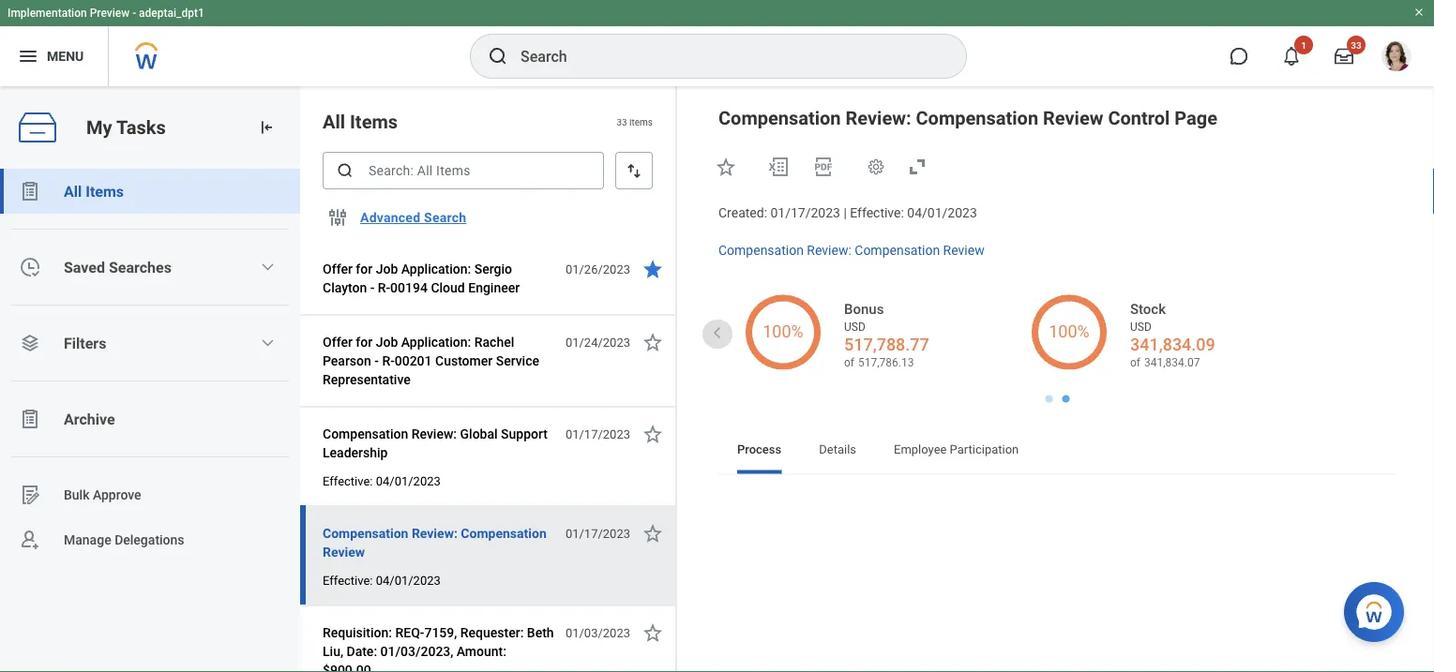 Task type: vqa. For each thing, say whether or not it's contained in the screenshot.
Time Entry 'United Kingdom' link
no



Task type: locate. For each thing, give the bounding box(es) containing it.
0 horizontal spatial review
[[323, 545, 365, 560]]

effective: down 'leadership'
[[323, 474, 373, 488]]

1 of from the left
[[844, 356, 855, 369]]

341,834.09
[[1130, 335, 1216, 355]]

usd down stock
[[1130, 320, 1152, 333]]

1 vertical spatial items
[[86, 182, 124, 200]]

2 application: from the top
[[401, 334, 471, 350]]

1
[[1301, 39, 1307, 51]]

of inside bonus usd 517,788.77 of 517,786.13
[[844, 356, 855, 369]]

r-
[[378, 280, 390, 296], [382, 353, 395, 369]]

filters button
[[0, 321, 300, 366]]

req-
[[395, 625, 424, 641]]

2 vertical spatial effective:
[[323, 574, 373, 588]]

1 horizontal spatial compensation review: compensation review
[[719, 243, 985, 258]]

offer for offer for job application: rachel pearson ‎- r-00201 customer service representative
[[323, 334, 353, 350]]

1 vertical spatial effective: 04/01/2023
[[323, 574, 441, 588]]

menu button
[[0, 26, 108, 86]]

stock usd 341,834.09 of 341,834.07
[[1130, 301, 1216, 369]]

list containing all items
[[0, 169, 300, 563]]

‎-
[[370, 280, 375, 296], [375, 353, 379, 369]]

application: up 00201
[[401, 334, 471, 350]]

0 vertical spatial chevron down image
[[260, 260, 275, 275]]

star image up created:
[[715, 156, 737, 178]]

1 vertical spatial 01/17/2023
[[566, 427, 630, 441]]

1 vertical spatial offer
[[323, 334, 353, 350]]

search image inside item list element
[[336, 161, 355, 180]]

for up "pearson"
[[356, 334, 373, 350]]

1 horizontal spatial all
[[323, 111, 345, 133]]

0 horizontal spatial of
[[844, 356, 855, 369]]

clayton
[[323, 280, 367, 296]]

1 vertical spatial all
[[64, 182, 82, 200]]

2 vertical spatial 04/01/2023
[[376, 574, 441, 588]]

for inside the offer for job application: sergio clayton ‎- r-00194 cloud engineer
[[356, 261, 373, 277]]

bulk approve
[[64, 487, 141, 503]]

review inside "button"
[[323, 545, 365, 560]]

compensation review: compensation review up the 7159,
[[323, 526, 547, 560]]

33 left items
[[617, 116, 627, 127]]

517,786.13
[[858, 356, 914, 369]]

33 left profile logan mcneil icon
[[1351, 39, 1362, 51]]

33 inside 'button'
[[1351, 39, 1362, 51]]

bonus
[[844, 301, 884, 317]]

usd
[[844, 320, 866, 333], [1130, 320, 1152, 333]]

1 vertical spatial effective:
[[323, 474, 373, 488]]

1 chevron down image from the top
[[260, 260, 275, 275]]

1 horizontal spatial 100%
[[1049, 322, 1090, 341]]

job
[[376, 261, 398, 277], [376, 334, 398, 350]]

2 vertical spatial review
[[323, 545, 365, 560]]

effective: 04/01/2023 down 'leadership'
[[323, 474, 441, 488]]

‎- up representative
[[375, 353, 379, 369]]

of inside stock usd 341,834.09 of 341,834.07
[[1130, 356, 1141, 369]]

2 100% from the left
[[1049, 322, 1090, 341]]

details
[[819, 443, 857, 457]]

job up 00194
[[376, 261, 398, 277]]

100%
[[763, 322, 804, 341], [1049, 322, 1090, 341]]

0 vertical spatial application:
[[401, 261, 471, 277]]

0 horizontal spatial all items
[[64, 182, 124, 200]]

usd inside bonus usd 517,788.77 of 517,786.13
[[844, 320, 866, 333]]

2 of from the left
[[1130, 356, 1141, 369]]

offer up 'clayton'
[[323, 261, 353, 277]]

0 vertical spatial compensation review: compensation review
[[719, 243, 985, 258]]

all inside item list element
[[323, 111, 345, 133]]

review: down compensation review: global support leadership button
[[412, 526, 458, 541]]

all right clipboard image
[[64, 182, 82, 200]]

0 vertical spatial 04/01/2023
[[907, 205, 977, 221]]

employee
[[894, 443, 947, 457]]

1 100% from the left
[[763, 322, 804, 341]]

0 horizontal spatial usd
[[844, 320, 866, 333]]

menu
[[47, 48, 84, 64]]

notifications large image
[[1282, 47, 1301, 66]]

1 vertical spatial chevron down image
[[260, 336, 275, 351]]

review: inside compensation review: compensation review "button"
[[412, 526, 458, 541]]

tasks
[[116, 116, 166, 138]]

01/26/2023
[[566, 262, 630, 276]]

engineer
[[468, 280, 520, 296]]

2 vertical spatial 01/17/2023
[[566, 527, 630, 541]]

all items inside button
[[64, 182, 124, 200]]

global
[[460, 426, 498, 442]]

gear image
[[867, 158, 886, 176]]

$900.00
[[323, 663, 371, 673]]

adeptai_dpt1
[[139, 7, 204, 20]]

effective: right |
[[850, 205, 904, 221]]

effective:
[[850, 205, 904, 221], [323, 474, 373, 488], [323, 574, 373, 588]]

0 vertical spatial 33
[[1351, 39, 1362, 51]]

effective: up requisition:
[[323, 574, 373, 588]]

compensation review: compensation review down created: 01/17/2023 | effective: 04/01/2023
[[719, 243, 985, 258]]

100% for 517,788.77
[[763, 322, 804, 341]]

0 vertical spatial items
[[350, 111, 398, 133]]

1 horizontal spatial star image
[[715, 156, 737, 178]]

1 vertical spatial r-
[[382, 353, 395, 369]]

1 vertical spatial compensation review: compensation review
[[323, 526, 547, 560]]

04/01/2023 down compensation review: global support leadership
[[376, 474, 441, 488]]

usd inside stock usd 341,834.09 of 341,834.07
[[1130, 320, 1152, 333]]

item list element
[[300, 86, 677, 673]]

1 vertical spatial all items
[[64, 182, 124, 200]]

r- for 00201
[[382, 353, 395, 369]]

0 horizontal spatial compensation review: compensation review
[[323, 526, 547, 560]]

star image
[[642, 258, 664, 281], [642, 331, 664, 354], [642, 423, 664, 446], [642, 523, 664, 545]]

items
[[350, 111, 398, 133], [86, 182, 124, 200]]

0 vertical spatial review
[[1043, 107, 1104, 129]]

‎- for clayton
[[370, 280, 375, 296]]

1 horizontal spatial all items
[[323, 111, 398, 133]]

0 vertical spatial effective: 04/01/2023
[[323, 474, 441, 488]]

0 horizontal spatial items
[[86, 182, 124, 200]]

01/24/2023
[[566, 335, 630, 349]]

review:
[[846, 107, 911, 129], [807, 243, 852, 258], [412, 426, 457, 442], [412, 526, 458, 541]]

tab list containing process
[[719, 429, 1397, 474]]

chevron down image
[[260, 260, 275, 275], [260, 336, 275, 351]]

review: left global
[[412, 426, 457, 442]]

of for 341,834.09
[[1130, 356, 1141, 369]]

2 horizontal spatial review
[[1043, 107, 1104, 129]]

r- inside the offer for job application: sergio clayton ‎- r-00194 cloud engineer
[[378, 280, 390, 296]]

‎- inside offer for job application: rachel pearson ‎- r-00201 customer service representative
[[375, 353, 379, 369]]

0 vertical spatial all items
[[323, 111, 398, 133]]

beth
[[527, 625, 554, 641]]

r- inside offer for job application: rachel pearson ‎- r-00201 customer service representative
[[382, 353, 395, 369]]

of left 517,786.13
[[844, 356, 855, 369]]

0 vertical spatial offer
[[323, 261, 353, 277]]

1 application: from the top
[[401, 261, 471, 277]]

33
[[1351, 39, 1362, 51], [617, 116, 627, 127]]

0 vertical spatial all
[[323, 111, 345, 133]]

review: down |
[[807, 243, 852, 258]]

application: for cloud
[[401, 261, 471, 277]]

2 for from the top
[[356, 334, 373, 350]]

application: inside offer for job application: rachel pearson ‎- r-00201 customer service representative
[[401, 334, 471, 350]]

1 horizontal spatial search image
[[487, 45, 509, 68]]

all right 'transformation import' icon
[[323, 111, 345, 133]]

compensation review: compensation review link
[[719, 239, 985, 258]]

for up 'clayton'
[[356, 261, 373, 277]]

1 effective: 04/01/2023 from the top
[[323, 474, 441, 488]]

1 vertical spatial search image
[[336, 161, 355, 180]]

offer
[[323, 261, 353, 277], [323, 334, 353, 350]]

manage delegations
[[64, 533, 184, 548]]

searches
[[109, 258, 172, 276]]

1 vertical spatial 33
[[617, 116, 627, 127]]

r- right 'clayton'
[[378, 280, 390, 296]]

517,788.77
[[844, 335, 930, 355]]

0 vertical spatial r-
[[378, 280, 390, 296]]

for inside offer for job application: rachel pearson ‎- r-00201 customer service representative
[[356, 334, 373, 350]]

offer inside offer for job application: rachel pearson ‎- r-00201 customer service representative
[[323, 334, 353, 350]]

search image
[[487, 45, 509, 68], [336, 161, 355, 180]]

2 group from the left
[[1058, 489, 1198, 673]]

bonus usd 517,788.77 of 517,786.13
[[844, 301, 930, 369]]

1 horizontal spatial review
[[943, 243, 985, 258]]

1 vertical spatial application:
[[401, 334, 471, 350]]

01/17/2023
[[771, 205, 841, 221], [566, 427, 630, 441], [566, 527, 630, 541]]

effective: 04/01/2023 for compensation review: global support leadership
[[323, 474, 441, 488]]

review
[[1043, 107, 1104, 129], [943, 243, 985, 258], [323, 545, 365, 560]]

01/03/2023,
[[380, 644, 453, 660]]

‎- for pearson
[[375, 353, 379, 369]]

0 horizontal spatial all
[[64, 182, 82, 200]]

2 job from the top
[[376, 334, 398, 350]]

offer for job application: rachel pearson ‎- r-00201 customer service representative button
[[323, 331, 555, 391]]

offer inside the offer for job application: sergio clayton ‎- r-00194 cloud engineer
[[323, 261, 353, 277]]

2 effective: 04/01/2023 from the top
[[323, 574, 441, 588]]

of
[[844, 356, 855, 369], [1130, 356, 1141, 369]]

offer up "pearson"
[[323, 334, 353, 350]]

1 usd from the left
[[844, 320, 866, 333]]

04/01/2023 down compensation review: compensation review "button"
[[376, 574, 441, 588]]

star image
[[715, 156, 737, 178], [642, 622, 664, 644]]

compensation review: compensation review
[[719, 243, 985, 258], [323, 526, 547, 560]]

job inside offer for job application: rachel pearson ‎- r-00201 customer service representative
[[376, 334, 398, 350]]

‎- inside the offer for job application: sergio clayton ‎- r-00194 cloud engineer
[[370, 280, 375, 296]]

list item
[[450, 286, 736, 383]]

inbox large image
[[1335, 47, 1354, 66]]

all
[[323, 111, 345, 133], [64, 182, 82, 200]]

0 vertical spatial effective:
[[850, 205, 904, 221]]

job inside the offer for job application: sergio clayton ‎- r-00194 cloud engineer
[[376, 261, 398, 277]]

1 horizontal spatial usd
[[1130, 320, 1152, 333]]

my
[[86, 116, 112, 138]]

04/01/2023
[[907, 205, 977, 221], [376, 474, 441, 488], [376, 574, 441, 588]]

chevron down image inside saved searches dropdown button
[[260, 260, 275, 275]]

1 job from the top
[[376, 261, 398, 277]]

manage
[[64, 533, 111, 548]]

advanced search button
[[353, 199, 474, 236]]

previous item image
[[703, 320, 733, 346]]

requisition:
[[323, 625, 392, 641]]

chevron down image for filters
[[260, 336, 275, 351]]

0 vertical spatial star image
[[715, 156, 737, 178]]

2 star image from the top
[[642, 331, 664, 354]]

application: for customer
[[401, 334, 471, 350]]

0 horizontal spatial 100%
[[763, 322, 804, 341]]

all items
[[323, 111, 398, 133], [64, 182, 124, 200]]

transformation import image
[[257, 118, 276, 137]]

1 for from the top
[[356, 261, 373, 277]]

0 horizontal spatial 33
[[617, 116, 627, 127]]

application: inside the offer for job application: sergio clayton ‎- r-00194 cloud engineer
[[401, 261, 471, 277]]

rename image
[[19, 484, 41, 507]]

for for clayton
[[356, 261, 373, 277]]

1 vertical spatial ‎-
[[375, 353, 379, 369]]

1 vertical spatial for
[[356, 334, 373, 350]]

job up 00201
[[376, 334, 398, 350]]

offer for job application: rachel pearson ‎- r-00201 customer service representative
[[323, 334, 539, 387]]

all items inside item list element
[[323, 111, 398, 133]]

0 horizontal spatial search image
[[336, 161, 355, 180]]

customer
[[435, 353, 493, 369]]

offer for offer for job application: sergio clayton ‎- r-00194 cloud engineer
[[323, 261, 353, 277]]

1 vertical spatial review
[[943, 243, 985, 258]]

chevron down image inside filters dropdown button
[[260, 336, 275, 351]]

requisition: req-7159, requester: beth liu, date: 01/03/2023, amount: $900.00 button
[[323, 622, 555, 673]]

0 vertical spatial job
[[376, 261, 398, 277]]

1 vertical spatial job
[[376, 334, 398, 350]]

of left 341,834.07
[[1130, 356, 1141, 369]]

r- up representative
[[382, 353, 395, 369]]

for
[[356, 261, 373, 277], [356, 334, 373, 350]]

effective: 04/01/2023 up requisition:
[[323, 574, 441, 588]]

chevron down image for saved searches
[[260, 260, 275, 275]]

‎- right 'clayton'
[[370, 280, 375, 296]]

Search: All Items text field
[[323, 152, 604, 190]]

1 offer from the top
[[323, 261, 353, 277]]

7159,
[[424, 625, 457, 641]]

review: inside compensation review: compensation review link
[[807, 243, 852, 258]]

0 horizontal spatial star image
[[642, 622, 664, 644]]

of for 517,788.77
[[844, 356, 855, 369]]

04/01/2023 down "fullscreen" image
[[907, 205, 977, 221]]

list
[[0, 169, 300, 563], [450, 286, 1309, 383], [737, 489, 1378, 673]]

r- for 00194
[[378, 280, 390, 296]]

group
[[917, 489, 1058, 673], [1058, 489, 1198, 673]]

usd down bonus
[[844, 320, 866, 333]]

compensation review: global support leadership
[[323, 426, 548, 461]]

star image right 01/03/2023 at the left of page
[[642, 622, 664, 644]]

0 vertical spatial search image
[[487, 45, 509, 68]]

33 inside item list element
[[617, 116, 627, 127]]

application: up the cloud
[[401, 261, 471, 277]]

2 chevron down image from the top
[[260, 336, 275, 351]]

1 horizontal spatial items
[[350, 111, 398, 133]]

effective: 04/01/2023
[[323, 474, 441, 488], [323, 574, 441, 588]]

tab list
[[719, 429, 1397, 474]]

1 horizontal spatial of
[[1130, 356, 1141, 369]]

search image inside menu banner
[[487, 45, 509, 68]]

1 vertical spatial 04/01/2023
[[376, 474, 441, 488]]

1 horizontal spatial 33
[[1351, 39, 1362, 51]]

2 usd from the left
[[1130, 320, 1152, 333]]

2 offer from the top
[[323, 334, 353, 350]]

0 vertical spatial for
[[356, 261, 373, 277]]

job for 00201
[[376, 334, 398, 350]]

0 vertical spatial ‎-
[[370, 280, 375, 296]]



Task type: describe. For each thing, give the bounding box(es) containing it.
clipboard image
[[19, 408, 41, 431]]

advanced search
[[360, 210, 467, 225]]

representative
[[323, 372, 411, 387]]

33 button
[[1324, 36, 1366, 77]]

my tasks
[[86, 116, 166, 138]]

1 vertical spatial star image
[[642, 622, 664, 644]]

all inside button
[[64, 182, 82, 200]]

usd for 341,834.09
[[1130, 320, 1152, 333]]

sergio
[[474, 261, 512, 277]]

control
[[1108, 107, 1170, 129]]

profile logan mcneil image
[[1382, 41, 1412, 75]]

liu,
[[323, 644, 343, 660]]

effective: for compensation review: compensation review
[[323, 574, 373, 588]]

items inside button
[[86, 182, 124, 200]]

compensation review: compensation review button
[[323, 523, 555, 564]]

perspective image
[[19, 332, 41, 355]]

bulk
[[64, 487, 90, 503]]

created:
[[719, 205, 767, 221]]

effective: 04/01/2023 for compensation review: compensation review
[[323, 574, 441, 588]]

amount:
[[457, 644, 507, 660]]

delegations
[[115, 533, 184, 548]]

page
[[1175, 107, 1218, 129]]

04/01/2023 for support
[[376, 474, 441, 488]]

participation
[[950, 443, 1019, 457]]

date:
[[347, 644, 377, 660]]

archive button
[[0, 397, 300, 442]]

0 vertical spatial 01/17/2023
[[771, 205, 841, 221]]

100% for 341,834.09
[[1049, 322, 1090, 341]]

bulk approve link
[[0, 473, 300, 518]]

33 items
[[617, 116, 653, 127]]

00201
[[395, 353, 432, 369]]

offer for job application: sergio clayton ‎- r-00194 cloud engineer button
[[323, 258, 555, 299]]

sort image
[[625, 161, 644, 180]]

archive
[[64, 410, 115, 428]]

pearson
[[323, 353, 371, 369]]

items
[[630, 116, 653, 127]]

service
[[496, 353, 539, 369]]

341,834.07
[[1145, 356, 1200, 369]]

implementation preview -   adeptai_dpt1
[[8, 7, 204, 20]]

00194
[[390, 280, 428, 296]]

33 for 33 items
[[617, 116, 627, 127]]

01/17/2023 for compensation review: compensation review
[[566, 527, 630, 541]]

saved
[[64, 258, 105, 276]]

filters
[[64, 334, 106, 352]]

close environment banner image
[[1414, 7, 1425, 18]]

view printable version (pdf) image
[[812, 156, 835, 178]]

employee participation
[[894, 443, 1019, 457]]

all items button
[[0, 169, 300, 214]]

33 for 33
[[1351, 39, 1362, 51]]

export to excel image
[[767, 156, 790, 178]]

justify image
[[17, 45, 39, 68]]

effective: for compensation review: global support leadership
[[323, 474, 373, 488]]

implementation
[[8, 7, 87, 20]]

Search Workday  search field
[[521, 36, 928, 77]]

01/03/2023
[[566, 626, 630, 640]]

1 button
[[1271, 36, 1313, 77]]

user plus image
[[19, 529, 41, 552]]

clock check image
[[19, 256, 41, 279]]

preview
[[90, 7, 130, 20]]

3 star image from the top
[[642, 423, 664, 446]]

cloud
[[431, 280, 465, 296]]

saved searches
[[64, 258, 172, 276]]

compensation review: global support leadership button
[[323, 423, 555, 464]]

compensation review: compensation review inside "button"
[[323, 526, 547, 560]]

configure image
[[326, 206, 349, 229]]

created: 01/17/2023 | effective: 04/01/2023
[[719, 205, 977, 221]]

review: inside compensation review: global support leadership
[[412, 426, 457, 442]]

4 star image from the top
[[642, 523, 664, 545]]

manage delegations link
[[0, 518, 300, 563]]

menu banner
[[0, 0, 1434, 86]]

requisition: req-7159, requester: beth liu, date: 01/03/2023, amount: $900.00
[[323, 625, 554, 673]]

items inside item list element
[[350, 111, 398, 133]]

my tasks element
[[0, 86, 300, 673]]

01/17/2023 for compensation review: global support leadership
[[566, 427, 630, 441]]

search
[[424, 210, 467, 225]]

saved searches button
[[0, 245, 300, 290]]

approve
[[93, 487, 141, 503]]

1 group from the left
[[917, 489, 1058, 673]]

stock
[[1130, 301, 1166, 317]]

usd for 517,788.77
[[844, 320, 866, 333]]

for for pearson
[[356, 334, 373, 350]]

1 star image from the top
[[642, 258, 664, 281]]

leadership
[[323, 445, 388, 461]]

04/01/2023 for review
[[376, 574, 441, 588]]

compensation review: compensation review control page
[[719, 107, 1218, 129]]

support
[[501, 426, 548, 442]]

compensation inside compensation review: global support leadership
[[323, 426, 408, 442]]

rachel
[[474, 334, 514, 350]]

fullscreen image
[[906, 156, 929, 178]]

clipboard image
[[19, 180, 41, 203]]

list containing 100%
[[450, 286, 1309, 383]]

requester:
[[460, 625, 524, 641]]

advanced
[[360, 210, 421, 225]]

|
[[844, 205, 847, 221]]

job for 00194
[[376, 261, 398, 277]]

review: up gear image on the top
[[846, 107, 911, 129]]

offer for job application: sergio clayton ‎- r-00194 cloud engineer
[[323, 261, 520, 296]]

process
[[737, 443, 782, 457]]

-
[[132, 7, 136, 20]]



